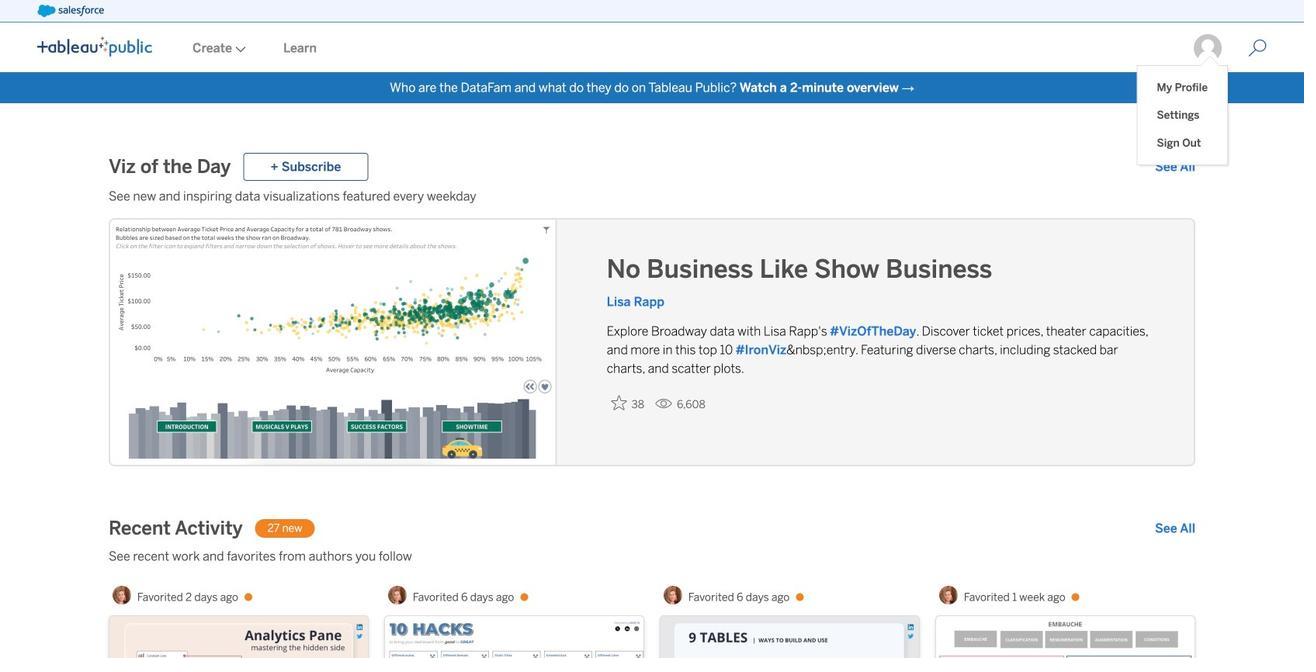 Task type: locate. For each thing, give the bounding box(es) containing it.
dialog
[[1138, 56, 1228, 165]]

angela drucioc image
[[112, 586, 131, 605], [664, 586, 683, 605]]

Add Favorite button
[[607, 391, 649, 416]]

salesforce logo image
[[37, 5, 104, 17]]

0 horizontal spatial angela drucioc image
[[112, 586, 131, 605]]

1 horizontal spatial angela drucioc image
[[664, 586, 683, 605]]

recent activity heading
[[109, 517, 243, 541]]

see all viz of the day element
[[1156, 158, 1196, 176]]

see new and inspiring data visualizations featured every weekday element
[[109, 187, 1196, 206]]

angela drucioc image
[[388, 586, 407, 605], [940, 586, 958, 605]]

viz of the day heading
[[109, 155, 231, 179]]

1 horizontal spatial angela drucioc image
[[940, 586, 958, 605]]

tara.schultz image
[[1193, 33, 1224, 64]]

0 horizontal spatial angela drucioc image
[[388, 586, 407, 605]]



Task type: describe. For each thing, give the bounding box(es) containing it.
logo image
[[37, 37, 152, 57]]

1 angela drucioc image from the left
[[388, 586, 407, 605]]

1 angela drucioc image from the left
[[112, 586, 131, 605]]

2 angela drucioc image from the left
[[664, 586, 683, 605]]

see all recent activity element
[[1156, 520, 1196, 538]]

add favorite image
[[612, 395, 627, 411]]

2 angela drucioc image from the left
[[940, 586, 958, 605]]

go to search image
[[1230, 39, 1286, 57]]

tableau public viz of the day image
[[110, 220, 557, 468]]

list options menu
[[1138, 66, 1228, 165]]

see recent work and favorites from authors you follow element
[[109, 548, 1196, 566]]



Task type: vqa. For each thing, say whether or not it's contained in the screenshot.
the right 'Show'
no



